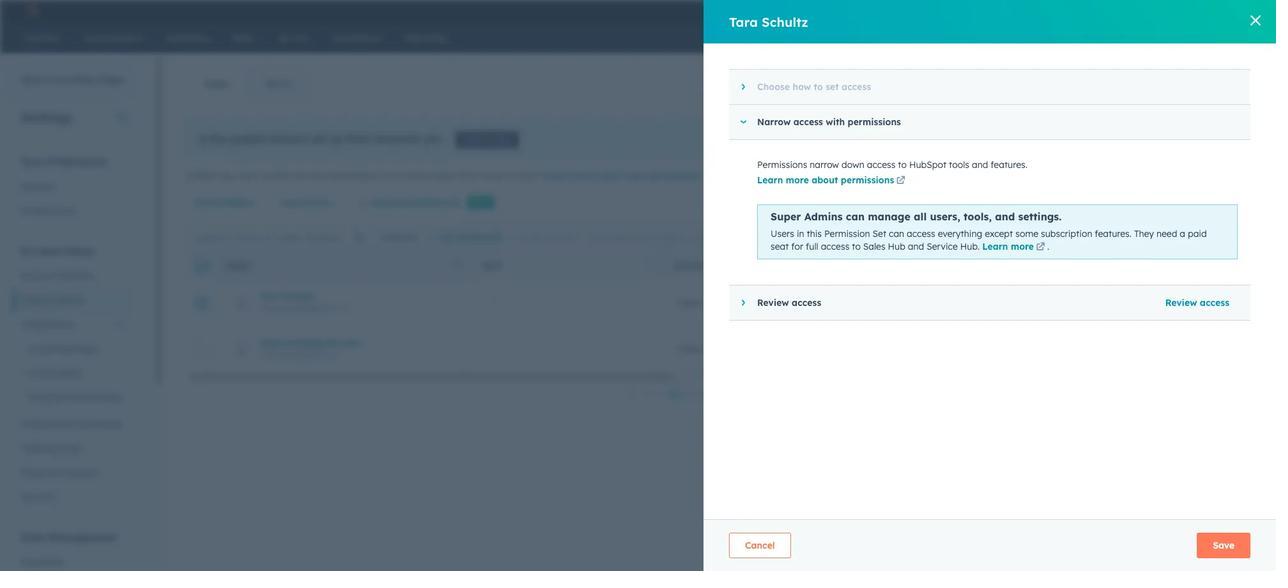 Task type: describe. For each thing, give the bounding box(es) containing it.
they
[[1135, 228, 1154, 240]]

apoptosis
[[1153, 5, 1193, 15]]

permissions inside dropdown button
[[848, 116, 901, 128]]

selected
[[385, 232, 415, 242]]

teams inside the account setup element
[[56, 295, 83, 306]]

invite inside popup button
[[194, 197, 221, 208]]

1 horizontal spatial teams
[[265, 78, 292, 89]]

learn more about permissions link
[[757, 174, 908, 189]]

accounts
[[374, 132, 421, 145]]

caret image for choose how to set access
[[742, 83, 745, 91]]

access
[[674, 261, 704, 271]]

apoptosis studios 2 button
[[1132, 0, 1250, 20]]

connected apps link
[[13, 337, 134, 361]]

super for timburton@gmail.com
[[679, 343, 703, 355]]

access down permission in the right top of the page
[[821, 241, 850, 252]]

learn more about user permissions link
[[543, 169, 718, 185]]

cancel
[[745, 540, 775, 552]]

main
[[962, 261, 984, 271]]

advanced
[[371, 197, 416, 208]]

preferences
[[47, 155, 107, 168]]

apps for private apps
[[60, 368, 82, 379]]

1 timburton@gmail.com from the top
[[259, 337, 360, 349]]

consent
[[63, 467, 97, 479]]

super admin for tara schultz
[[679, 297, 733, 309]]

access inside narrow access with permissions dropdown button
[[794, 116, 823, 128]]

tools
[[949, 159, 970, 171]]

admin for tara schultz
[[706, 297, 733, 309]]

their
[[346, 132, 371, 145]]

access inside the choose how to set access dropdown button
[[842, 81, 871, 93]]

link opens in a new window image for learn more about user permissions
[[707, 169, 716, 185]]

learn more
[[983, 241, 1034, 252]]

(0)
[[447, 197, 460, 208]]

edit permissions
[[440, 232, 503, 242]]

to inside dropdown button
[[814, 81, 823, 93]]

a
[[1180, 228, 1186, 240]]

full
[[806, 241, 819, 252]]

user inside learn more about user permissions link
[[627, 170, 646, 182]]

landing
[[58, 74, 95, 86]]

customize
[[263, 170, 305, 182]]

marketplace
[[20, 419, 73, 430]]

help image
[[1070, 6, 1081, 17]]

subscription
[[1041, 228, 1093, 240]]

your preferences
[[20, 155, 107, 168]]

filters
[[418, 197, 444, 208]]

review users
[[464, 135, 511, 144]]

create for create user
[[1182, 197, 1211, 208]]

marketplaces image
[[1043, 6, 1054, 17]]

access down the "all"
[[907, 228, 936, 240]]

tracking code link
[[13, 437, 134, 461]]

schultz for tara schultz tarashultz49@gmail.com
[[282, 291, 315, 303]]

teams link
[[247, 68, 310, 99]]

apoptosis studios 2
[[1153, 5, 1231, 15]]

tara schultz tarashultz49@gmail.com
[[259, 291, 349, 313]]

review for 'review users' "button"
[[464, 135, 489, 144]]

link opens in a new window image for the learn more about permissions link
[[897, 176, 906, 186]]

a
[[199, 132, 207, 145]]

tools,
[[964, 210, 992, 223]]

help button
[[1065, 0, 1086, 20]]

resend invite
[[526, 232, 578, 242]]

learn more about permissions
[[757, 175, 894, 186]]

remove from account
[[601, 232, 686, 242]]

need
[[1157, 228, 1178, 240]]

settings image
[[1091, 5, 1103, 17]]

& for users
[[47, 295, 53, 306]]

prev
[[644, 389, 664, 401]]

learn for learn more about user permissions
[[543, 170, 569, 182]]

cancel button
[[729, 533, 791, 559]]

can inside users in this permission set can access everything except some subscription features. they need a paid seat for full access to sales hub and service hub.
[[889, 228, 905, 240]]

resend invite button
[[514, 227, 579, 248]]

data
[[20, 531, 46, 544]]

your preferences element
[[13, 155, 134, 223]]

create new users, customize user permissions, and remove users from your account.
[[186, 170, 543, 182]]

narrow
[[757, 116, 791, 128]]

status inside invite status popup button
[[224, 197, 253, 208]]

few
[[210, 132, 228, 145]]

manage
[[868, 210, 911, 223]]

prev button
[[620, 387, 669, 404]]

search image
[[1240, 33, 1249, 42]]

security link
[[13, 485, 134, 509]]

seat
[[771, 241, 789, 252]]

create for create new users, customize user permissions, and remove users from your account.
[[186, 170, 214, 182]]

about for permissions
[[812, 175, 838, 186]]

close image
[[1225, 136, 1232, 143]]

1 for 1 selected
[[380, 232, 383, 242]]

users for users in this permission set can access everything except some subscription features. they need a paid seat for full access to sales hub and service hub.
[[771, 228, 795, 240]]

new
[[217, 170, 234, 182]]

marketplace downloads link
[[13, 412, 134, 437]]

learn for learn more about permissions
[[757, 175, 783, 186]]

main team element for tara schultz
[[951, 280, 1142, 326]]

about for user
[[597, 170, 624, 182]]

integrations button
[[13, 313, 134, 337]]

invite status element
[[1142, 326, 1277, 372]]

caret image for review access
[[742, 299, 745, 307]]

users & teams
[[20, 295, 83, 306]]

settings link
[[1089, 4, 1105, 17]]

permissions down down at top
[[841, 175, 894, 186]]

seat element
[[471, 326, 663, 372]]

press to sort. image
[[1127, 260, 1132, 269]]

next
[[687, 389, 708, 401]]

3 press to sort. element from the left
[[1127, 260, 1132, 271]]

and up except
[[995, 210, 1015, 223]]

last active
[[281, 197, 330, 208]]

2 vertical spatial invite
[[1169, 297, 1194, 309]]

search button
[[1234, 27, 1255, 49]]

review access button
[[729, 286, 1152, 320]]

setup
[[65, 245, 94, 258]]

review users button
[[456, 132, 519, 148]]

properties
[[20, 557, 64, 568]]

upgrade
[[962, 6, 998, 17]]

2
[[1227, 5, 1231, 15]]

remove
[[402, 170, 433, 182]]

super admin for timburton@gmail.com
[[679, 343, 733, 355]]

review access button
[[1157, 290, 1238, 316]]

main team
[[962, 261, 1008, 271]]

narrow
[[810, 159, 839, 171]]

code
[[59, 443, 81, 454]]

schultz for tara schultz
[[762, 14, 808, 30]]

review access inside dropdown button
[[757, 297, 822, 309]]

privacy
[[20, 467, 51, 479]]

main team element for timburton@gmail.com
[[951, 326, 1142, 372]]

yet.
[[424, 132, 443, 145]]

timburton@gmail.com timburton@gmail.com
[[259, 337, 360, 360]]

access inside review access dropdown button
[[792, 297, 822, 309]]

set inside dropdown button
[[826, 81, 839, 93]]

Search name or email address search field
[[189, 226, 375, 249]]

1 horizontal spatial invite status
[[1154, 261, 1214, 271]]

service inside users in this permission set can access everything except some subscription features. they need a paid seat for full access to sales hub and service hub.
[[927, 241, 958, 252]]

account defaults link
[[13, 264, 134, 288]]

save
[[1213, 540, 1235, 552]]

users & teams link
[[13, 288, 134, 313]]

tara schultz dialog
[[704, 0, 1277, 571]]



Task type: locate. For each thing, give the bounding box(es) containing it.
deactivate
[[709, 232, 750, 242]]

1 press to sort. element from the left
[[647, 260, 652, 271]]

2 account from the top
[[20, 270, 55, 282]]

review access inside button
[[1166, 297, 1230, 309]]

data management
[[20, 531, 116, 544]]

permission
[[825, 228, 870, 240]]

apps inside private apps link
[[60, 368, 82, 379]]

user down close image
[[1214, 197, 1232, 208]]

account for account defaults
[[20, 270, 55, 282]]

service inside the account setup element
[[54, 392, 85, 403]]

review inside "button"
[[464, 135, 489, 144]]

users up seat
[[771, 228, 795, 240]]

general link
[[13, 175, 134, 199]]

general
[[20, 181, 53, 192]]

more button
[[761, 232, 790, 243]]

menu item
[[1007, 0, 1010, 20], [1010, 0, 1034, 20]]

press to sort. element for seat
[[647, 260, 652, 271]]

1 horizontal spatial create
[[1182, 197, 1211, 208]]

super admin up next button in the bottom right of the page
[[679, 343, 733, 355]]

1 admin from the top
[[706, 297, 733, 309]]

service down everything
[[927, 241, 958, 252]]

permissions inside button
[[458, 232, 503, 242]]

tara schultz link
[[259, 291, 458, 303]]

back
[[21, 74, 43, 86]]

upgrade image
[[948, 6, 960, 17]]

review inside button
[[1166, 297, 1198, 309]]

press to sort. image down remove from account at the top of page
[[647, 260, 652, 269]]

invite status inside popup button
[[194, 197, 253, 208]]

0 horizontal spatial users
[[436, 170, 458, 182]]

0 horizontal spatial learn
[[543, 170, 569, 182]]

people
[[231, 132, 266, 145]]

super admins can manage all users, tools, and settings.
[[771, 210, 1062, 223]]

2 horizontal spatial user
[[1214, 197, 1232, 208]]

navigation
[[186, 68, 311, 100]]

2 vertical spatial caret image
[[742, 299, 745, 307]]

user up remove from account button
[[627, 170, 646, 182]]

1 vertical spatial invite status
[[1154, 261, 1214, 271]]

press to sort. image for seat
[[647, 260, 652, 269]]

2 vertical spatial super
[[679, 343, 703, 355]]

1 vertical spatial schultz
[[282, 291, 315, 303]]

last active button
[[280, 190, 339, 215]]

1 horizontal spatial users
[[492, 135, 511, 144]]

schultz inside tara schultz tarashultz49@gmail.com
[[282, 291, 315, 303]]

narrow access with permissions
[[757, 116, 901, 128]]

super for tara schultz
[[679, 297, 703, 309]]

review for review access button
[[1166, 297, 1198, 309]]

service down private apps link
[[54, 392, 85, 403]]

users right export at the right
[[1126, 197, 1150, 208]]

1 horizontal spatial review
[[757, 297, 789, 309]]

data management element
[[13, 531, 134, 571]]

menu item left marketplaces popup button
[[1010, 0, 1034, 20]]

& inside privacy & consent link
[[54, 467, 60, 479]]

1 vertical spatial users
[[771, 228, 795, 240]]

a few people haven't set up their accounts yet. alert
[[186, 120, 1248, 158]]

0 horizontal spatial user
[[308, 170, 326, 182]]

1 horizontal spatial press to sort. image
[[935, 260, 940, 269]]

0 vertical spatial &
[[47, 295, 53, 306]]

1 vertical spatial can
[[889, 228, 905, 240]]

ascending sort. press to sort descending. element
[[455, 260, 460, 271]]

advanced filters (0) button
[[350, 190, 468, 215]]

0 vertical spatial features.
[[991, 159, 1028, 171]]

2 review access from the left
[[1166, 297, 1230, 309]]

users up your
[[492, 135, 511, 144]]

0 vertical spatial users
[[492, 135, 511, 144]]

0 horizontal spatial tara
[[259, 291, 279, 303]]

1 main team element from the top
[[951, 280, 1142, 326]]

invite down need
[[1154, 261, 1183, 271]]

1 vertical spatial invite
[[1154, 261, 1183, 271]]

1 horizontal spatial press to sort. element
[[935, 260, 940, 271]]

2 vertical spatial users
[[1126, 197, 1150, 208]]

and inside users in this permission set can access everything except some subscription features. they need a paid seat for full access to sales hub and service hub.
[[908, 241, 924, 252]]

link opens in a new window image inside learn more about user permissions link
[[707, 172, 716, 182]]

link opens in a new window image inside the learn more about permissions link
[[897, 176, 906, 186]]

.
[[1048, 241, 1050, 252]]

super up next
[[679, 343, 703, 355]]

2 - from the left
[[490, 297, 494, 309]]

marketplaces button
[[1035, 0, 1062, 20]]

invite left accepted
[[1169, 297, 1194, 309]]

1 inside 'button'
[[673, 389, 678, 401]]

more for learn more about permissions
[[786, 175, 809, 186]]

admin
[[706, 297, 733, 309], [706, 343, 733, 355]]

2 admin from the top
[[706, 343, 733, 355]]

0 horizontal spatial about
[[597, 170, 624, 182]]

0 horizontal spatial service
[[54, 392, 85, 403]]

tracking code
[[20, 443, 81, 454]]

1 horizontal spatial review access
[[1166, 297, 1230, 309]]

1 vertical spatial tara
[[259, 291, 279, 303]]

status down paid
[[1185, 261, 1214, 271]]

remove
[[601, 232, 632, 242]]

permissions
[[757, 159, 808, 171]]

account up users & teams
[[20, 270, 55, 282]]

1 horizontal spatial about
[[812, 175, 838, 186]]

0 vertical spatial set
[[826, 81, 839, 93]]

permissions up the seat
[[458, 232, 503, 242]]

pages
[[97, 74, 125, 86]]

0 horizontal spatial 1
[[380, 232, 383, 242]]

users in this permission set can access everything except some subscription features. they need a paid seat for full access to sales hub and service hub.
[[771, 228, 1207, 252]]

set
[[826, 81, 839, 93], [311, 132, 326, 145]]

caret image
[[742, 83, 745, 91], [740, 120, 747, 124], [742, 299, 745, 307]]

tara inside tara schultz dialog
[[729, 14, 758, 30]]

schultz
[[762, 14, 808, 30], [282, 291, 315, 303]]

back to landing pages
[[21, 74, 125, 86]]

caret image inside narrow access with permissions dropdown button
[[740, 120, 747, 124]]

review down seat
[[757, 297, 789, 309]]

learn right account.
[[543, 170, 569, 182]]

tara inside tara schultz tarashultz49@gmail.com
[[259, 291, 279, 303]]

create up paid
[[1182, 197, 1211, 208]]

invite
[[556, 232, 578, 242]]

down
[[842, 159, 865, 171]]

1 - from the left
[[487, 297, 490, 309]]

0 vertical spatial schultz
[[762, 14, 808, 30]]

access down "full"
[[792, 297, 822, 309]]

export users
[[1093, 197, 1150, 208]]

1 vertical spatial set
[[311, 132, 326, 145]]

0 vertical spatial tara
[[729, 14, 758, 30]]

2 horizontal spatial press to sort. element
[[1127, 260, 1132, 271]]

invite down new
[[194, 197, 221, 208]]

1 horizontal spatial tara
[[729, 14, 758, 30]]

1 vertical spatial timburton@gmail.com
[[259, 350, 340, 360]]

users up few
[[205, 78, 229, 89]]

0 vertical spatial users,
[[236, 170, 260, 182]]

review inside dropdown button
[[757, 297, 789, 309]]

super inside tara schultz dialog
[[771, 210, 801, 223]]

from left your
[[460, 170, 481, 182]]

to right "how"
[[814, 81, 823, 93]]

1 vertical spatial service
[[54, 392, 85, 403]]

press to sort. image left main
[[935, 260, 940, 269]]

integrations
[[20, 319, 73, 330]]

1 vertical spatial &
[[54, 467, 60, 479]]

edit
[[440, 232, 455, 242]]

from
[[460, 170, 481, 182], [634, 232, 652, 242]]

link opens in a new window image
[[707, 172, 716, 182], [897, 174, 906, 189], [897, 176, 906, 186]]

account.
[[504, 170, 541, 182]]

settings
[[20, 109, 73, 125]]

permissions right with at the right of the page
[[848, 116, 901, 128]]

from right remove
[[634, 232, 652, 242]]

new
[[473, 198, 489, 206]]

tara for tara schultz tarashultz49@gmail.com
[[259, 291, 279, 303]]

press to sort. element left main
[[935, 260, 940, 271]]

1 horizontal spatial from
[[634, 232, 652, 242]]

1 vertical spatial create
[[1182, 197, 1211, 208]]

user up active
[[308, 170, 326, 182]]

more for learn more
[[1011, 241, 1034, 252]]

press to sort. image for access
[[935, 260, 940, 269]]

haven't
[[270, 132, 308, 145]]

next button
[[682, 387, 736, 403]]

tara for tara schultz
[[729, 14, 758, 30]]

users inside "button"
[[492, 135, 511, 144]]

2 horizontal spatial review
[[1166, 297, 1198, 309]]

export
[[1093, 197, 1123, 208]]

close image
[[1251, 15, 1261, 26]]

0 horizontal spatial &
[[47, 295, 53, 306]]

users, right new
[[236, 170, 260, 182]]

press to sort. element down remove from account at the top of page
[[647, 260, 652, 271]]

timburton@gmail.com
[[259, 337, 360, 349], [259, 350, 340, 360]]

tara schultz image
[[1139, 4, 1151, 16]]

& for privacy
[[54, 467, 60, 479]]

0 horizontal spatial users
[[20, 295, 44, 306]]

about up remove
[[597, 170, 624, 182]]

learn inside learn more about user permissions link
[[543, 170, 569, 182]]

access up invite status element
[[1200, 297, 1230, 309]]

0 vertical spatial invite
[[194, 197, 221, 208]]

0 vertical spatial create
[[186, 170, 214, 182]]

review access down for
[[757, 297, 822, 309]]

1 vertical spatial super
[[679, 297, 703, 309]]

menu
[[939, 0, 1252, 20]]

0 horizontal spatial review
[[464, 135, 489, 144]]

tracking
[[20, 443, 56, 454]]

learn
[[543, 170, 569, 182], [757, 175, 783, 186], [983, 241, 1008, 252]]

press to sort. element down export users on the top
[[1127, 260, 1132, 271]]

email
[[28, 392, 52, 403]]

press to sort. image
[[647, 260, 652, 269], [935, 260, 940, 269]]

apps down integrations button
[[76, 343, 97, 355]]

about down narrow
[[812, 175, 838, 186]]

2 timburton@gmail.com from the top
[[259, 350, 340, 360]]

users, up everything
[[930, 210, 961, 223]]

0 vertical spatial account
[[20, 245, 62, 258]]

review
[[464, 135, 489, 144], [757, 297, 789, 309], [1166, 297, 1198, 309]]

users inside users in this permission set can access everything except some subscription features. they need a paid seat for full access to sales hub and service hub.
[[771, 228, 795, 240]]

1 vertical spatial admin
[[706, 343, 733, 355]]

admin for timburton@gmail.com
[[706, 343, 733, 355]]

tarashultz49@gmail.com
[[259, 304, 349, 313]]

0 vertical spatial invite status
[[194, 197, 253, 208]]

can up hub
[[889, 228, 905, 240]]

0 vertical spatial can
[[846, 210, 865, 223]]

0 horizontal spatial review access
[[757, 297, 822, 309]]

1 vertical spatial caret image
[[740, 120, 747, 124]]

save button
[[1197, 533, 1251, 559]]

users for users
[[205, 78, 229, 89]]

1 vertical spatial users
[[436, 170, 458, 182]]

1 horizontal spatial 1
[[673, 389, 678, 401]]

1 vertical spatial 1
[[673, 389, 678, 401]]

Search HubSpot search field
[[1087, 27, 1244, 49]]

2 press to sort. element from the left
[[935, 260, 940, 271]]

export users button
[[1071, 190, 1158, 215]]

1 vertical spatial super admin
[[679, 343, 733, 355]]

from inside button
[[634, 232, 652, 242]]

1 vertical spatial from
[[634, 232, 652, 242]]

0 horizontal spatial more
[[572, 170, 595, 182]]

users for users & teams
[[20, 295, 44, 306]]

1 horizontal spatial learn
[[757, 175, 783, 186]]

0 vertical spatial super
[[771, 210, 801, 223]]

1 account from the top
[[20, 245, 62, 258]]

users inside users & teams link
[[20, 295, 44, 306]]

& right 'privacy'
[[54, 467, 60, 479]]

features. inside users in this permission set can access everything except some subscription features. they need a paid seat for full access to sales hub and service hub.
[[1095, 228, 1132, 240]]

1 horizontal spatial status
[[1185, 261, 1214, 271]]

--
[[487, 297, 494, 309]]

users inside button
[[1126, 197, 1150, 208]]

set right "how"
[[826, 81, 839, 93]]

permissions,
[[328, 170, 381, 182]]

1 horizontal spatial schultz
[[762, 14, 808, 30]]

1 left selected at the top left
[[380, 232, 383, 242]]

& inside users & teams link
[[47, 295, 53, 306]]

super admin down access
[[679, 297, 733, 309]]

link opens in a new window image for learn more about user permissions link
[[707, 172, 716, 182]]

0 horizontal spatial can
[[846, 210, 865, 223]]

more down the permissions
[[786, 175, 809, 186]]

hub.
[[961, 241, 980, 252]]

to right the back
[[46, 74, 55, 86]]

users up integrations on the left bottom
[[20, 295, 44, 306]]

navigation containing users
[[186, 68, 311, 100]]

marketplace downloads
[[20, 419, 122, 430]]

link opens in a new window image for learn more
[[1037, 241, 1045, 254]]

account setup element
[[13, 244, 134, 509]]

access inside review access button
[[1200, 297, 1230, 309]]

users for review users
[[492, 135, 511, 144]]

menu containing apoptosis studios 2
[[939, 0, 1252, 20]]

users, inside tara schultz dialog
[[930, 210, 961, 223]]

users for export users
[[1126, 197, 1150, 208]]

1 horizontal spatial set
[[826, 81, 839, 93]]

teams up haven't
[[265, 78, 292, 89]]

private
[[28, 368, 58, 379]]

and right hub
[[908, 241, 924, 252]]

2 vertical spatial users
[[20, 295, 44, 306]]

0 horizontal spatial press to sort. element
[[647, 260, 652, 271]]

learn for learn more
[[983, 241, 1008, 252]]

0 vertical spatial caret image
[[742, 83, 745, 91]]

more down 'some'
[[1011, 241, 1034, 252]]

account up account defaults
[[20, 245, 62, 258]]

studios
[[1195, 5, 1224, 15]]

0 vertical spatial status
[[224, 197, 253, 208]]

review access up invite status element
[[1166, 297, 1230, 309]]

to down permission in the right top of the page
[[852, 241, 861, 252]]

1 vertical spatial users,
[[930, 210, 961, 223]]

service
[[927, 241, 958, 252], [54, 392, 85, 403]]

0 horizontal spatial schultz
[[282, 291, 315, 303]]

about inside tara schultz dialog
[[812, 175, 838, 186]]

1 vertical spatial account
[[20, 270, 55, 282]]

1 vertical spatial teams
[[56, 295, 83, 306]]

caret image inside the choose how to set access dropdown button
[[742, 83, 745, 91]]

1 menu item from the left
[[1007, 0, 1010, 20]]

remove from account button
[[589, 227, 686, 248]]

press to sort. element
[[647, 260, 652, 271], [935, 260, 940, 271], [1127, 260, 1132, 271]]

schultz inside dialog
[[762, 14, 808, 30]]

create inside button
[[1182, 197, 1211, 208]]

users,
[[236, 170, 260, 182], [930, 210, 961, 223]]

user
[[308, 170, 326, 182], [627, 170, 646, 182], [1214, 197, 1232, 208]]

2 press to sort. image from the left
[[935, 260, 940, 269]]

access up with at the right of the page
[[842, 81, 871, 93]]

to inside users in this permission set can access everything except some subscription features. they need a paid seat for full access to sales hub and service hub.
[[852, 241, 861, 252]]

1 vertical spatial features.
[[1095, 228, 1132, 240]]

hubspot
[[910, 159, 947, 171]]

learn down except
[[983, 241, 1008, 252]]

invite status down new
[[194, 197, 253, 208]]

private apps link
[[13, 361, 134, 385]]

0 horizontal spatial create
[[186, 170, 214, 182]]

0 horizontal spatial teams
[[56, 295, 83, 306]]

users link
[[187, 68, 247, 99]]

0 horizontal spatial invite status
[[194, 197, 253, 208]]

and right tools
[[972, 159, 988, 171]]

more for learn more about user permissions
[[572, 170, 595, 182]]

can up permission in the right top of the page
[[846, 210, 865, 223]]

& up integrations on the left bottom
[[47, 295, 53, 306]]

for
[[792, 241, 804, 252]]

ascending sort. press to sort descending. image
[[455, 260, 460, 269]]

user inside create user button
[[1214, 197, 1232, 208]]

2 super admin from the top
[[679, 343, 733, 355]]

0 horizontal spatial status
[[224, 197, 253, 208]]

set inside alert
[[311, 132, 326, 145]]

2 menu item from the left
[[1010, 0, 1034, 20]]

1 vertical spatial status
[[1185, 261, 1214, 271]]

users inside users link
[[205, 78, 229, 89]]

account defaults
[[20, 270, 93, 282]]

status
[[224, 197, 253, 208], [1185, 261, 1214, 271]]

to left hubspot
[[898, 159, 907, 171]]

caret image inside review access dropdown button
[[742, 299, 745, 307]]

invite status
[[194, 197, 253, 208], [1154, 261, 1214, 271]]

0 vertical spatial admin
[[706, 297, 733, 309]]

and left remove
[[383, 170, 399, 182]]

1 horizontal spatial service
[[927, 241, 958, 252]]

super admin
[[679, 297, 733, 309], [679, 343, 733, 355]]

caret image for narrow access with permissions
[[740, 120, 747, 124]]

1 review access from the left
[[757, 297, 822, 309]]

permissions down a few people haven't set up their accounts yet. alert in the top of the page
[[649, 170, 702, 182]]

0 vertical spatial apps
[[76, 343, 97, 355]]

1 press to sort. image from the left
[[647, 260, 652, 269]]

notifications image
[[1113, 6, 1124, 17]]

menu item right upgrade
[[1007, 0, 1010, 20]]

set left up
[[311, 132, 326, 145]]

except
[[985, 228, 1013, 240]]

0 horizontal spatial from
[[460, 170, 481, 182]]

apps inside connected apps link
[[76, 343, 97, 355]]

0 vertical spatial service
[[927, 241, 958, 252]]

1 horizontal spatial &
[[54, 467, 60, 479]]

status down new
[[224, 197, 253, 208]]

deactivate button
[[696, 227, 751, 248]]

super down access
[[679, 297, 703, 309]]

pagination navigation
[[620, 387, 736, 404]]

review up your
[[464, 135, 489, 144]]

0 horizontal spatial users,
[[236, 170, 260, 182]]

private apps
[[28, 368, 82, 379]]

1 vertical spatial apps
[[60, 368, 82, 379]]

access left with at the right of the page
[[794, 116, 823, 128]]

settings.
[[1019, 210, 1062, 223]]

link opens in a new window image
[[707, 169, 716, 185], [1037, 241, 1045, 254], [1037, 243, 1045, 252]]

connected apps
[[28, 343, 97, 355]]

privacy & consent
[[20, 467, 97, 479]]

0 vertical spatial users
[[205, 78, 229, 89]]

1 horizontal spatial features.
[[1095, 228, 1132, 240]]

some
[[1016, 228, 1039, 240]]

2 horizontal spatial users
[[771, 228, 795, 240]]

email service provider link
[[13, 385, 134, 410]]

narrow access with permissions button
[[729, 105, 1238, 139]]

more right account.
[[572, 170, 595, 182]]

edit permissions button
[[428, 227, 504, 248]]

0 vertical spatial timburton@gmail.com
[[259, 337, 360, 349]]

1 horizontal spatial users,
[[930, 210, 961, 223]]

2 main team element from the top
[[951, 326, 1142, 372]]

choose
[[757, 81, 790, 93]]

users up (0)
[[436, 170, 458, 182]]

0 vertical spatial 1
[[380, 232, 383, 242]]

review up invite status element
[[1166, 297, 1198, 309]]

1 super admin from the top
[[679, 297, 733, 309]]

teams up integrations button
[[56, 295, 83, 306]]

1 selected
[[380, 232, 415, 242]]

1 right prev
[[673, 389, 678, 401]]

learn down the permissions
[[757, 175, 783, 186]]

super up in on the right of the page
[[771, 210, 801, 223]]

features. right tools
[[991, 159, 1028, 171]]

account for account setup
[[20, 245, 62, 258]]

0 vertical spatial from
[[460, 170, 481, 182]]

learn inside learn more link
[[983, 241, 1008, 252]]

create left new
[[186, 170, 214, 182]]

press to sort. element for access
[[935, 260, 940, 271]]

2 horizontal spatial more
[[1011, 241, 1034, 252]]

access right down at top
[[867, 159, 896, 171]]

more
[[762, 232, 781, 242]]

main team element
[[951, 280, 1142, 326], [951, 326, 1142, 372]]

learn more about user permissions
[[543, 170, 705, 182]]

timburton@gmail.com inside timburton@gmail.com timburton@gmail.com
[[259, 350, 340, 360]]

create user
[[1182, 197, 1232, 208]]

apps down connected apps link
[[60, 368, 82, 379]]

hubspot image
[[23, 3, 38, 18]]

team
[[986, 261, 1008, 271]]

1 horizontal spatial more
[[786, 175, 809, 186]]

1 for 1
[[673, 389, 678, 401]]

2 horizontal spatial users
[[1126, 197, 1150, 208]]

features. left they
[[1095, 228, 1132, 240]]

management
[[49, 531, 116, 544]]

apps for connected apps
[[76, 343, 97, 355]]

1 button
[[669, 387, 682, 403]]

invite status down a
[[1154, 261, 1214, 271]]

0 horizontal spatial set
[[311, 132, 326, 145]]

1 horizontal spatial user
[[627, 170, 646, 182]]



Task type: vqa. For each thing, say whether or not it's contained in the screenshot.
Current
no



